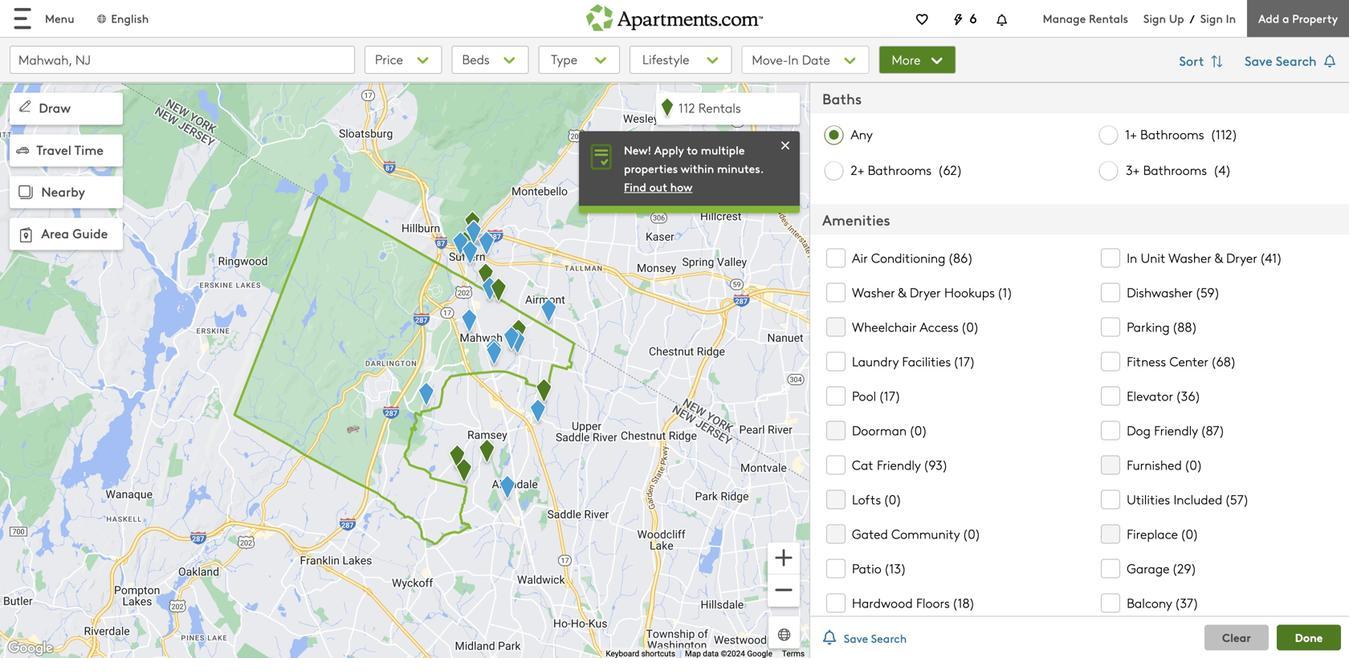 Task type: describe. For each thing, give the bounding box(es) containing it.
house
[[1073, 346, 1110, 364]]

1 vertical spatial &
[[899, 284, 907, 301]]

travel time button
[[10, 135, 123, 167]]

beds, inside $4,700 /mo 5 beds, 3 baths
[[1167, 431, 1198, 449]]

move-in date button
[[742, 46, 870, 74]]

sort button
[[1171, 46, 1236, 78]]

$3,200/mo
[[1073, 244, 1147, 264]]

$3,200/mo 2 beds, 2 baths
[[1073, 244, 1242, 264]]

baths inside $3,200/mo 2 beds, 2 baths
[[1209, 246, 1242, 264]]

0 horizontal spatial save search button
[[819, 625, 907, 651]]

doorman
[[852, 422, 907, 439]]

wheelchair
[[852, 318, 917, 336]]

google image
[[4, 639, 57, 659]]

beds, inside $3,200/mo 2 beds, 2 baths
[[1165, 246, 1196, 264]]

way
[[1215, 113, 1254, 139]]

0 vertical spatial dryer
[[1227, 249, 1258, 267]]

airmont,
[[1073, 325, 1124, 343]]

park
[[1100, 482, 1140, 508]]

lifestyle
[[643, 50, 690, 68]]

laundry facilities (17)
[[852, 353, 976, 370]]

10901 inside 35 park ave unit 4j suffern, ny 10901 condo for rent
[[1141, 510, 1173, 527]]

facilities
[[903, 353, 951, 370]]

4j
[[1226, 482, 1246, 508]]

condo inside 35 park ave unit 4j suffern, ny 10901 condo for rent
[[1073, 530, 1111, 548]]

hardwood floors (18)
[[852, 595, 976, 612]]

in unit washer & dryer (41)
[[1127, 249, 1283, 267]]

training image
[[778, 137, 794, 154]]

1 1 from the left
[[1153, 615, 1158, 633]]

area
[[41, 224, 69, 242]]

3+ bathrooms (4)
[[1126, 161, 1232, 179]]

(0) for lofts (0)
[[884, 491, 902, 509]]

(112)
[[1211, 125, 1238, 143]]

add a property link
[[1248, 0, 1350, 37]]

baths inside $4,700 /mo 5 beds, 3 baths
[[1211, 431, 1245, 449]]

in inside move-in date button
[[788, 51, 799, 68]]

air conditioning (86)
[[852, 249, 974, 267]]

12
[[1073, 297, 1091, 324]]

3
[[1201, 431, 1208, 449]]

suffern,
[[1073, 510, 1119, 527]]

fitness
[[1127, 353, 1167, 370]]

apply
[[655, 142, 684, 158]]

area guide
[[41, 224, 108, 242]]

0 horizontal spatial save
[[844, 631, 869, 647]]

price button
[[365, 46, 442, 74]]

(87)
[[1201, 422, 1226, 439]]

out
[[650, 179, 667, 195]]

cat friendly (93)
[[852, 456, 949, 474]]

dishwasher (59)
[[1127, 284, 1221, 301]]

fireplace (0)
[[1127, 525, 1199, 543]]

(62)
[[938, 161, 963, 179]]

garage
[[1127, 560, 1170, 578]]

how
[[671, 179, 693, 195]]

type
[[551, 50, 578, 68]]

lofts
[[852, 491, 881, 509]]

menu button
[[0, 0, 87, 37]]

10901 inside the 12 marjorie dr airmont, ny 10901 house for rent
[[1147, 325, 1179, 343]]

0 vertical spatial save search
[[1245, 51, 1321, 69]]

1 horizontal spatial (17)
[[954, 353, 976, 370]]

sign up link
[[1144, 10, 1185, 26]]

parking
[[1127, 318, 1170, 336]]

0 horizontal spatial washer
[[852, 284, 896, 301]]

dog friendly (87)
[[1127, 422, 1226, 439]]

pool (17)
[[852, 387, 901, 405]]

2 sign from the left
[[1201, 10, 1224, 26]]

friendly for cat friendly
[[877, 456, 921, 474]]

mahwah,
[[1073, 140, 1127, 158]]

ave
[[1144, 482, 1177, 508]]

building photo - 35 park ave image
[[822, 481, 1062, 634]]

ny inside the 12 marjorie dr airmont, ny 10901 house for rent
[[1127, 325, 1144, 343]]

fitness center (68)
[[1127, 353, 1237, 370]]

fireplace
[[1127, 525, 1179, 543]]

properties
[[624, 161, 678, 176]]

1 vertical spatial search
[[871, 631, 907, 647]]

time
[[75, 140, 104, 158]]

$4,700
[[1073, 429, 1118, 449]]

/
[[1190, 11, 1195, 26]]

friendly for dog friendly
[[1155, 422, 1199, 439]]

(93)
[[924, 456, 949, 474]]

bathrooms for 1+ bathrooms
[[1141, 125, 1205, 143]]

0 vertical spatial baths
[[823, 88, 862, 108]]

access
[[920, 318, 959, 336]]

more
[[892, 51, 925, 68]]

1+
[[1126, 125, 1137, 143]]

garage (29)
[[1127, 560, 1197, 578]]

(0) right 'community'
[[963, 525, 981, 543]]

2+ bathrooms (62)
[[851, 161, 963, 179]]

more button
[[879, 46, 957, 74]]

$4,700 /mo 5 beds, 3 baths
[[1073, 429, 1245, 449]]

0 vertical spatial unit
[[1141, 249, 1166, 267]]

112
[[679, 99, 695, 116]]

(1)
[[998, 284, 1013, 301]]

3+
[[1126, 161, 1140, 179]]

map region
[[0, 59, 1014, 659]]

rent inside the 12 marjorie dr airmont, ny 10901 house for rent
[[1133, 346, 1160, 364]]

(0) for furnished (0)
[[1185, 456, 1203, 474]]

furnished
[[1127, 456, 1182, 474]]

center
[[1170, 353, 1209, 370]]

0 horizontal spatial save search
[[844, 631, 907, 647]]

add a property
[[1259, 10, 1338, 26]]

done button
[[1277, 625, 1342, 651]]

up
[[1170, 10, 1185, 26]]

for inside 35 park ave unit 4j suffern, ny 10901 condo for rent
[[1115, 530, 1131, 548]]

hookups
[[945, 284, 995, 301]]

5
[[1156, 431, 1163, 449]]

draw button
[[10, 93, 123, 125]]

gated
[[852, 525, 888, 543]]

margin image for nearby
[[14, 181, 37, 204]]

doorman (0)
[[852, 422, 928, 439]]

(37)
[[1175, 595, 1199, 612]]

(4)
[[1214, 161, 1232, 179]]

1 vertical spatial (17)
[[879, 387, 901, 405]]



Task type: locate. For each thing, give the bounding box(es) containing it.
2 horizontal spatial in
[[1227, 10, 1237, 26]]

2 vertical spatial rent
[[1134, 530, 1161, 548]]

2 vertical spatial for
[[1115, 530, 1131, 548]]

save search button down hardwood
[[819, 625, 907, 651]]

multiple
[[701, 142, 745, 158]]

save search down hardwood
[[844, 631, 907, 647]]

(57)
[[1225, 491, 1250, 509]]

1 vertical spatial for
[[1113, 346, 1129, 364]]

1 horizontal spatial search
[[1276, 51, 1317, 69]]

1 condo from the top
[[1073, 161, 1111, 179]]

(29)
[[1172, 560, 1197, 578]]

for down suffern,
[[1115, 530, 1131, 548]]

2 vertical spatial in
[[1127, 249, 1138, 267]]

1 right bed, at the right of page
[[1189, 615, 1194, 633]]

1 left bed, at the right of page
[[1153, 615, 1158, 633]]

any
[[851, 125, 873, 143]]

0 horizontal spatial in
[[788, 51, 799, 68]]

0 vertical spatial rent
[[1134, 161, 1161, 179]]

1 vertical spatial ny
[[1122, 510, 1138, 527]]

0 vertical spatial save search button
[[1245, 46, 1340, 78]]

1 vertical spatial in
[[788, 51, 799, 68]]

& down conditioning
[[899, 284, 907, 301]]

satellite view image
[[775, 626, 794, 645]]

0 horizontal spatial rentals
[[699, 99, 741, 116]]

(17)
[[954, 353, 976, 370], [879, 387, 901, 405]]

ny down marjorie
[[1127, 325, 1144, 343]]

pool
[[852, 387, 877, 405]]

bathrooms for 3+ bathrooms
[[1144, 161, 1208, 179]]

1 horizontal spatial sign
[[1201, 10, 1224, 26]]

0 vertical spatial search
[[1276, 51, 1317, 69]]

0 vertical spatial for
[[1115, 161, 1131, 179]]

sign right '/' in the right of the page
[[1201, 10, 1224, 26]]

move-in date
[[752, 51, 831, 68]]

1 vertical spatial beds,
[[1167, 431, 1198, 449]]

bathrooms down 07430
[[1144, 161, 1208, 179]]

margin image for draw
[[16, 98, 34, 115]]

1 horizontal spatial save search button
[[1245, 46, 1340, 78]]

1 vertical spatial friendly
[[877, 456, 921, 474]]

1 2 from the left
[[1155, 246, 1162, 264]]

1 horizontal spatial in
[[1127, 249, 1138, 267]]

1 horizontal spatial 1
[[1189, 615, 1194, 633]]

1 vertical spatial 10901
[[1141, 510, 1173, 527]]

0 vertical spatial in
[[1227, 10, 1237, 26]]

beds, up dishwasher (59)
[[1165, 246, 1196, 264]]

save down add
[[1245, 51, 1273, 69]]

2
[[1155, 246, 1162, 264], [1199, 246, 1205, 264]]

in inside manage rentals sign up / sign in
[[1227, 10, 1237, 26]]

2 2 from the left
[[1199, 246, 1205, 264]]

sort
[[1180, 51, 1208, 69]]

balcony
[[1127, 595, 1173, 612]]

12 marjorie dr airmont, ny 10901 house for rent
[[1073, 297, 1198, 364]]

0 vertical spatial 10901
[[1147, 325, 1179, 343]]

(0) for fireplace (0)
[[1181, 525, 1199, 543]]

(0) down 3
[[1185, 456, 1203, 474]]

(17) right "pool"
[[879, 387, 901, 405]]

washer & dryer hookups (1)
[[852, 284, 1013, 301]]

beds, right 5
[[1167, 431, 1198, 449]]

margin image
[[16, 144, 29, 157], [14, 224, 37, 247]]

hardwood
[[852, 595, 913, 612]]

rent down parking
[[1133, 346, 1160, 364]]

rentals for 112
[[699, 99, 741, 116]]

rent inside 107 mark twain way mahwah, nj 07430 condo for rent
[[1134, 161, 1161, 179]]

margin image inside nearby link
[[14, 181, 37, 204]]

travel
[[36, 140, 71, 158]]

washer up the wheelchair
[[852, 284, 896, 301]]

in left add
[[1227, 10, 1237, 26]]

apartments.com logo image
[[586, 0, 763, 31]]

search down add a property link
[[1276, 51, 1317, 69]]

date
[[802, 51, 831, 68]]

35 park ave unit 4j suffern, ny 10901 condo for rent
[[1073, 482, 1246, 548]]

1 vertical spatial dryer
[[910, 284, 941, 301]]

0 horizontal spatial friendly
[[877, 456, 921, 474]]

margin image for travel
[[16, 144, 29, 157]]

marjorie
[[1096, 297, 1171, 324]]

10901 up "fitness"
[[1147, 325, 1179, 343]]

utilities
[[1127, 491, 1171, 509]]

(0) right access on the right of page
[[961, 318, 980, 336]]

rentals right the 112
[[699, 99, 741, 116]]

margin image inside travel time button
[[16, 144, 29, 157]]

margin image left nearby
[[14, 181, 37, 204]]

1 horizontal spatial washer
[[1169, 249, 1212, 267]]

margin image inside draw button
[[16, 98, 34, 115]]

washer up dishwasher (59)
[[1169, 249, 1212, 267]]

save search button
[[1245, 46, 1340, 78], [819, 625, 907, 651]]

2 up (59)
[[1199, 246, 1205, 264]]

sign left 'up'
[[1144, 10, 1167, 26]]

& up (59)
[[1215, 249, 1223, 267]]

rent up garage
[[1134, 530, 1161, 548]]

1 vertical spatial rentals
[[699, 99, 741, 116]]

baths up any
[[823, 88, 862, 108]]

baths right 3
[[1211, 431, 1245, 449]]

margin image left draw
[[16, 98, 34, 115]]

(68)
[[1211, 353, 1237, 370]]

manage
[[1043, 10, 1086, 26]]

amenities
[[823, 210, 891, 230]]

rent
[[1134, 161, 1161, 179], [1133, 346, 1160, 364], [1134, 530, 1161, 548]]

1 vertical spatial save search button
[[819, 625, 907, 651]]

rentals right 'manage'
[[1089, 10, 1129, 26]]

margin image inside area guide button
[[14, 224, 37, 247]]

0 vertical spatial (17)
[[954, 353, 976, 370]]

10901 down utilities
[[1141, 510, 1173, 527]]

condo down mahwah,
[[1073, 161, 1111, 179]]

(0) up (93)
[[909, 422, 928, 439]]

(59)
[[1196, 284, 1221, 301]]

margin image for area
[[14, 224, 37, 247]]

(0) right lofts
[[884, 491, 902, 509]]

unit left 4j
[[1182, 482, 1221, 508]]

balcony (37)
[[1127, 595, 1199, 612]]

furnished (0)
[[1127, 456, 1203, 474]]

find
[[624, 179, 647, 195]]

menu
[[45, 10, 74, 26]]

ny inside 35 park ave unit 4j suffern, ny 10901 condo for rent
[[1122, 510, 1138, 527]]

friendly
[[1155, 422, 1199, 439], [877, 456, 921, 474]]

guide
[[73, 224, 108, 242]]

bathrooms right 2+
[[868, 161, 932, 179]]

1 horizontal spatial save search
[[1245, 51, 1321, 69]]

dryer left (41)
[[1227, 249, 1258, 267]]

112 rentals
[[679, 99, 741, 116]]

unit up dishwasher at top
[[1141, 249, 1166, 267]]

margin image
[[16, 98, 34, 115], [14, 181, 37, 204]]

0 vertical spatial save
[[1245, 51, 1273, 69]]

35
[[1073, 482, 1094, 508]]

for right house
[[1113, 346, 1129, 364]]

2 up dishwasher at top
[[1155, 246, 1162, 264]]

rent inside 35 park ave unit 4j suffern, ny 10901 condo for rent
[[1134, 530, 1161, 548]]

2 condo from the top
[[1073, 530, 1111, 548]]

0 horizontal spatial search
[[871, 631, 907, 647]]

1 horizontal spatial 2
[[1199, 246, 1205, 264]]

0 horizontal spatial 2
[[1155, 246, 1162, 264]]

1 horizontal spatial unit
[[1182, 482, 1221, 508]]

english
[[111, 10, 149, 26]]

1 vertical spatial save search
[[844, 631, 907, 647]]

move-
[[752, 51, 788, 68]]

0 horizontal spatial &
[[899, 284, 907, 301]]

(0) for doorman (0)
[[909, 422, 928, 439]]

1 horizontal spatial &
[[1215, 249, 1223, 267]]

$1,850/mo
[[1073, 613, 1145, 634]]

0 horizontal spatial 1
[[1153, 615, 1158, 633]]

0 vertical spatial margin image
[[16, 144, 29, 157]]

0 horizontal spatial dryer
[[910, 284, 941, 301]]

2 vertical spatial baths
[[1211, 431, 1245, 449]]

bathrooms for 2+ bathrooms
[[868, 161, 932, 179]]

building photo - 12 marjorie dr image
[[822, 296, 1062, 450]]

nj
[[1130, 140, 1145, 158]]

draw
[[39, 99, 71, 117]]

for down nj
[[1115, 161, 1131, 179]]

condo inside 107 mark twain way mahwah, nj 07430 condo for rent
[[1073, 161, 1111, 179]]

/mo
[[1120, 429, 1148, 449]]

1 horizontal spatial save
[[1245, 51, 1273, 69]]

rentals for manage
[[1089, 10, 1129, 26]]

search down hardwood
[[871, 631, 907, 647]]

manage rentals sign up / sign in
[[1043, 10, 1237, 26]]

bed,
[[1161, 615, 1187, 633]]

1 vertical spatial margin image
[[14, 224, 37, 247]]

(0) down the utilities included (57)
[[1181, 525, 1199, 543]]

margin image left travel
[[16, 144, 29, 157]]

6
[[970, 9, 977, 27]]

type button
[[539, 46, 620, 74]]

1 vertical spatial baths
[[1209, 246, 1242, 264]]

add
[[1259, 10, 1280, 26]]

1 vertical spatial save
[[844, 631, 869, 647]]

Location or Point of Interest text field
[[10, 46, 355, 74]]

1 horizontal spatial rentals
[[1089, 10, 1129, 26]]

0 vertical spatial washer
[[1169, 249, 1212, 267]]

0 horizontal spatial sign
[[1144, 10, 1167, 26]]

baths up (59)
[[1209, 246, 1242, 264]]

(17) right facilities
[[954, 353, 976, 370]]

2 1 from the left
[[1189, 615, 1194, 633]]

gated community (0)
[[852, 525, 981, 543]]

for inside 107 mark twain way mahwah, nj 07430 condo for rent
[[1115, 161, 1131, 179]]

bathrooms up 3+ bathrooms (4)
[[1141, 125, 1205, 143]]

margin image left area
[[14, 224, 37, 247]]

beds
[[462, 50, 490, 68]]

rent down nj
[[1134, 161, 1161, 179]]

(41)
[[1260, 249, 1283, 267]]

included
[[1174, 491, 1223, 509]]

1 vertical spatial unit
[[1182, 482, 1221, 508]]

(18)
[[953, 595, 976, 612]]

1 horizontal spatial friendly
[[1155, 422, 1199, 439]]

nearby link
[[10, 176, 123, 209]]

1 vertical spatial rent
[[1133, 346, 1160, 364]]

0 vertical spatial condo
[[1073, 161, 1111, 179]]

twain
[[1158, 113, 1211, 139]]

1+ bathrooms (112)
[[1126, 125, 1238, 143]]

find out how link
[[624, 179, 693, 195]]

1 vertical spatial condo
[[1073, 530, 1111, 548]]

1 vertical spatial washer
[[852, 284, 896, 301]]

in left date
[[788, 51, 799, 68]]

baths
[[823, 88, 862, 108], [1209, 246, 1242, 264], [1211, 431, 1245, 449]]

save search down a
[[1245, 51, 1321, 69]]

bathrooms
[[1141, 125, 1205, 143], [868, 161, 932, 179], [1144, 161, 1208, 179]]

1 sign from the left
[[1144, 10, 1167, 26]]

in up dishwasher at top
[[1127, 249, 1138, 267]]

0 horizontal spatial unit
[[1141, 249, 1166, 267]]

unit inside 35 park ave unit 4j suffern, ny 10901 condo for rent
[[1182, 482, 1221, 508]]

condo down suffern,
[[1073, 530, 1111, 548]]

dr
[[1177, 297, 1198, 324]]

0 vertical spatial rentals
[[1089, 10, 1129, 26]]

save search
[[1245, 51, 1321, 69], [844, 631, 907, 647]]

1 horizontal spatial dryer
[[1227, 249, 1258, 267]]

ny down park
[[1122, 510, 1138, 527]]

0 vertical spatial friendly
[[1155, 422, 1199, 439]]

save search button down add a property link
[[1245, 46, 1340, 78]]

0 vertical spatial margin image
[[16, 98, 34, 115]]

floors
[[917, 595, 950, 612]]

unit
[[1141, 249, 1166, 267], [1182, 482, 1221, 508]]

0 vertical spatial ny
[[1127, 325, 1144, 343]]

dryer up wheelchair access (0)
[[910, 284, 941, 301]]

dishwasher
[[1127, 284, 1193, 301]]

0 horizontal spatial (17)
[[879, 387, 901, 405]]

save down hardwood
[[844, 631, 869, 647]]

air
[[852, 249, 868, 267]]

cat
[[852, 456, 874, 474]]

(36)
[[1176, 387, 1201, 405]]

107
[[1073, 113, 1102, 139]]

patio (13)
[[852, 560, 907, 578]]

rentals inside manage rentals sign up / sign in
[[1089, 10, 1129, 26]]

friendly down doorman (0)
[[877, 456, 921, 474]]

laundry
[[852, 353, 899, 370]]

building photo - 107 mark twain way image
[[822, 112, 1062, 265]]

conditioning
[[872, 249, 946, 267]]

for inside the 12 marjorie dr airmont, ny 10901 house for rent
[[1113, 346, 1129, 364]]

1 vertical spatial margin image
[[14, 181, 37, 204]]

0 vertical spatial beds,
[[1165, 246, 1196, 264]]

friendly left 3
[[1155, 422, 1199, 439]]

$1,850/mo 1 bed, 1 bath
[[1073, 613, 1225, 634]]

dog
[[1127, 422, 1151, 439]]

new!
[[624, 142, 652, 158]]

0 vertical spatial &
[[1215, 249, 1223, 267]]



Task type: vqa. For each thing, say whether or not it's contained in the screenshot.
10901 in 35 Park Ave Unit 4J Suffern, NY 10901 Condo for Rent
yes



